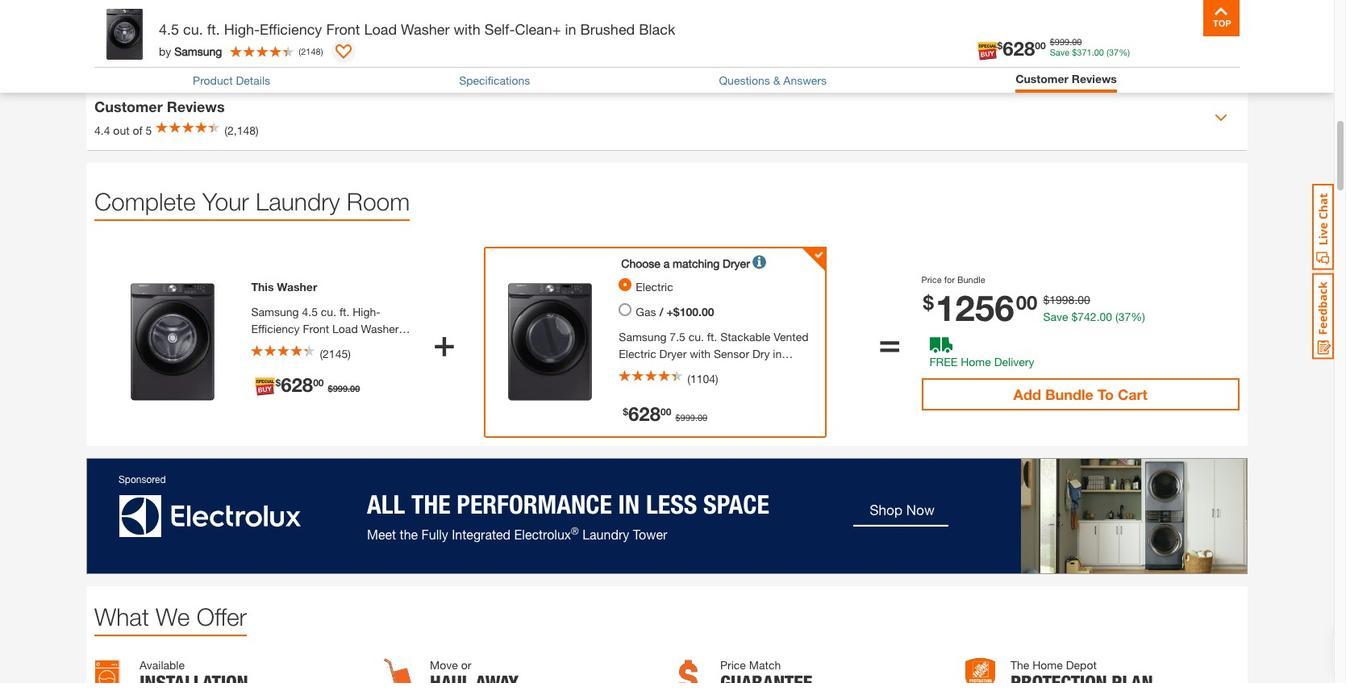 Task type: locate. For each thing, give the bounding box(es) containing it.
bundle right for
[[957, 274, 985, 285]]

0 vertical spatial load
[[364, 20, 397, 38]]

2 horizontal spatial samsung
[[619, 329, 667, 343]]

high- for 4.5 cu. ft. high-efficiency front load washer with self-clean+ in brushed black
[[224, 20, 260, 38]]

5
[[146, 123, 152, 137]]

questions & answers button
[[719, 73, 827, 87], [719, 73, 827, 87]]

0 horizontal spatial 4.5
[[159, 20, 179, 38]]

& inside questions & answers 505 questions
[[169, 31, 179, 49]]

dryer inside '7.5 cu. ft. stackable vented electric dryer with sensor dry in brushed black'
[[659, 346, 687, 360]]

0 horizontal spatial samsung
[[174, 44, 222, 58]]

1 horizontal spatial customer
[[1016, 72, 1069, 85]]

1 vertical spatial 628
[[281, 373, 313, 396]]

customer reviews
[[1016, 72, 1117, 85], [94, 98, 225, 115]]

customer
[[1016, 72, 1069, 85], [94, 98, 163, 115]]

505
[[94, 57, 113, 71]]

=
[[879, 321, 900, 363]]

1 horizontal spatial answers
[[783, 73, 827, 87]]

0 vertical spatial customer
[[1016, 72, 1069, 85]]

electric button
[[619, 278, 821, 295]]

in
[[565, 20, 576, 38], [338, 338, 347, 352], [773, 346, 782, 360]]

0 horizontal spatial in
[[338, 338, 347, 352]]

samsung for 7.5 cu. ft. stackable vented electric dryer with sensor dry in brushed black
[[619, 329, 667, 343]]

price left match
[[720, 658, 746, 671]]

brushed
[[580, 20, 635, 38], [350, 338, 392, 352], [619, 363, 661, 377]]

home for depot
[[1033, 658, 1063, 671]]

home right the
[[1033, 658, 1063, 671]]

by samsung
[[159, 44, 222, 58]]

bundle left 'to'
[[1045, 386, 1094, 403]]

washer inside 4.5 cu. ft. high- efficiency front load washer with self-clean+ in brushed black
[[361, 321, 399, 335]]

efficiency for 4.5 cu. ft. high- efficiency front load washer with self-clean+ in brushed black
[[251, 321, 300, 335]]

clean+ up the specifications
[[515, 20, 561, 38]]

0 horizontal spatial $ 628 00
[[275, 373, 324, 396]]

bundle
[[957, 274, 985, 285], [1045, 386, 1094, 403]]

1 horizontal spatial load
[[364, 20, 397, 38]]

1 horizontal spatial clean+
[[515, 20, 561, 38]]

1 horizontal spatial customer reviews
[[1016, 72, 1117, 85]]

4.5 cu. ft. high-efficiency front load washer with self-clean+ in brushed black image
[[112, 282, 233, 402]]

999
[[1055, 37, 1070, 47], [333, 383, 348, 393], [680, 412, 695, 422]]

dryer
[[723, 256, 750, 270], [659, 346, 687, 360]]

) down the sensor on the right bottom of page
[[716, 371, 718, 385]]

$ 628 00 left 371
[[997, 37, 1046, 60]]

999 down ( 1104 )
[[680, 412, 695, 422]]

self- for 4.5 cu. ft. high-efficiency front load washer with self-clean+ in brushed black
[[485, 20, 515, 38]]

1 vertical spatial questions
[[116, 57, 167, 71]]

0 horizontal spatial 999
[[333, 383, 348, 393]]

answers for questions & answers 505 questions
[[183, 31, 243, 49]]

1 vertical spatial dryer
[[659, 346, 687, 360]]

cu.
[[183, 20, 203, 38], [321, 304, 336, 318], [689, 329, 704, 343]]

1998
[[1050, 293, 1075, 307]]

$ 999 . 00 save $ 371 . 00 ( 37 %)
[[1050, 37, 1130, 58]]

offer
[[197, 602, 247, 630]]

front up the ( 2145 )
[[303, 321, 329, 335]]

2 horizontal spatial in
[[773, 346, 782, 360]]

0 vertical spatial samsung
[[174, 44, 222, 58]]

ft. for 4.5 cu. ft. high- efficiency front load washer with self-clean+ in brushed black
[[340, 304, 350, 318]]

dryer down 7.5
[[659, 346, 687, 360]]

371
[[1077, 47, 1092, 58]]

4.5 up by
[[159, 20, 179, 38]]

0 horizontal spatial washer
[[277, 279, 317, 293]]

$
[[1050, 37, 1055, 47], [997, 40, 1003, 52], [1072, 47, 1077, 58], [923, 291, 934, 314], [1043, 293, 1050, 307], [1072, 310, 1078, 324], [275, 376, 281, 388], [328, 383, 333, 393], [623, 405, 628, 417], [675, 412, 680, 422]]

with inside '7.5 cu. ft. stackable vented electric dryer with sensor dry in brushed black'
[[690, 346, 711, 360]]

save inside $ 1256 00 $ 1998 . 00 save $ 742 . 00 ( 37 %)
[[1043, 310, 1068, 324]]

green delivery truck icon image
[[930, 337, 952, 353]]

cu. inside '7.5 cu. ft. stackable vented electric dryer with sensor dry in brushed black'
[[689, 329, 704, 343]]

self- up the specifications
[[485, 20, 515, 38]]

00
[[1072, 37, 1082, 47], [1035, 40, 1046, 52], [1094, 47, 1104, 58], [1016, 291, 1038, 314], [1078, 293, 1090, 307], [1100, 310, 1112, 324], [313, 376, 324, 388], [350, 383, 360, 393], [661, 405, 671, 417], [698, 412, 708, 422]]

1 horizontal spatial samsung
[[251, 304, 299, 318]]

0 vertical spatial questions
[[94, 31, 165, 49]]

ft. for 7.5 cu. ft. stackable vented electric dryer with sensor dry in brushed black
[[707, 329, 717, 343]]

37
[[1109, 47, 1119, 58], [1118, 310, 1131, 324]]

$ 628 00 for $ 999 . 00 save $ 371 . 00 ( 37 %)
[[997, 37, 1046, 60]]

0 vertical spatial 999
[[1055, 37, 1070, 47]]

reviews
[[1072, 72, 1117, 85], [167, 98, 225, 115]]

self- inside 4.5 cu. ft. high- efficiency front load washer with self-clean+ in brushed black
[[275, 338, 299, 352]]

1 vertical spatial clean+
[[299, 338, 335, 352]]

4.5
[[159, 20, 179, 38], [302, 304, 318, 318]]

cu. inside 4.5 cu. ft. high- efficiency front load washer with self-clean+ in brushed black
[[321, 304, 336, 318]]

load inside 4.5 cu. ft. high- efficiency front load washer with self-clean+ in brushed black
[[332, 321, 358, 335]]

ft. up the ( 2145 )
[[340, 304, 350, 318]]

(2,148)
[[225, 123, 259, 137]]

high- for 4.5 cu. ft. high- efficiency front load washer with self-clean+ in brushed black
[[353, 304, 381, 318]]

0 horizontal spatial cu.
[[183, 20, 203, 38]]

high- inside 4.5 cu. ft. high- efficiency front load washer with self-clean+ in brushed black
[[353, 304, 381, 318]]

choose
[[621, 256, 660, 270]]

customer down the $ 999 . 00 save $ 371 . 00 ( 37 %)
[[1016, 72, 1069, 85]]

2 horizontal spatial 999
[[1055, 37, 1070, 47]]

depot
[[1066, 658, 1097, 671]]

load for 4.5 cu. ft. high- efficiency front load washer with self-clean+ in brushed black
[[332, 321, 358, 335]]

. inside $ 628 00 $ 999 . 00
[[695, 412, 698, 422]]

electric inside electric button
[[636, 279, 673, 293]]

1 vertical spatial electric
[[619, 346, 656, 360]]

1 vertical spatial answers
[[783, 73, 827, 87]]

with inside 4.5 cu. ft. high- efficiency front load washer with self-clean+ in brushed black
[[251, 338, 272, 352]]

2 horizontal spatial 628
[[1003, 37, 1035, 60]]

0 vertical spatial efficiency
[[260, 20, 322, 38]]

1 horizontal spatial 999
[[680, 412, 695, 422]]

0 horizontal spatial answers
[[183, 31, 243, 49]]

2 vertical spatial questions
[[719, 73, 770, 87]]

( 1104 )
[[687, 371, 718, 385]]

reviews down 371
[[1072, 72, 1117, 85]]

1 vertical spatial ft.
[[340, 304, 350, 318]]

0 horizontal spatial price
[[720, 658, 746, 671]]

add
[[1014, 386, 1041, 403]]

0 vertical spatial high-
[[224, 20, 260, 38]]

1 horizontal spatial with
[[454, 20, 481, 38]]

0 horizontal spatial home
[[961, 355, 991, 369]]

2 horizontal spatial ft.
[[707, 329, 717, 343]]

0 horizontal spatial high-
[[224, 20, 260, 38]]

1 vertical spatial load
[[332, 321, 358, 335]]

1 horizontal spatial home
[[1033, 658, 1063, 671]]

0 horizontal spatial customer
[[94, 98, 163, 115]]

what we offer
[[94, 602, 247, 630]]

0 vertical spatial 4.5
[[159, 20, 179, 38]]

0 vertical spatial )
[[321, 46, 323, 56]]

1 horizontal spatial 4.5
[[302, 304, 318, 318]]

display image
[[335, 44, 351, 60]]

1 vertical spatial efficiency
[[251, 321, 300, 335]]

high- up 'product details'
[[224, 20, 260, 38]]

7.5
[[670, 329, 685, 343]]

1 vertical spatial front
[[303, 321, 329, 335]]

&
[[169, 31, 179, 49], [773, 73, 780, 87]]

electric up the /
[[636, 279, 673, 293]]

efficiency up ( 2148 )
[[260, 20, 322, 38]]

0 vertical spatial ft.
[[207, 20, 220, 38]]

ft. inside 4.5 cu. ft. high- efficiency front load washer with self-clean+ in brushed black
[[340, 304, 350, 318]]

questions for questions & answers 505 questions
[[94, 31, 165, 49]]

0 vertical spatial reviews
[[1072, 72, 1117, 85]]

37 right 371
[[1109, 47, 1119, 58]]

customer reviews button
[[1016, 72, 1117, 89], [1016, 72, 1117, 85]]

clean+
[[515, 20, 561, 38], [299, 338, 335, 352]]

specifications button
[[459, 73, 530, 87], [459, 73, 530, 87]]

999 inside $ 628 00 $ 999 . 00
[[680, 412, 695, 422]]

cu. right 7.5
[[689, 329, 704, 343]]

& for questions & answers 505 questions
[[169, 31, 179, 49]]

black inside 4.5 cu. ft. high- efficiency front load washer with self-clean+ in brushed black
[[251, 355, 279, 369]]

1 horizontal spatial 628
[[628, 402, 661, 425]]

ft. up by samsung
[[207, 20, 220, 38]]

ft.
[[207, 20, 220, 38], [340, 304, 350, 318], [707, 329, 717, 343]]

0 horizontal spatial load
[[332, 321, 358, 335]]

0 vertical spatial %)
[[1119, 47, 1130, 58]]

2 vertical spatial washer
[[361, 321, 399, 335]]

efficiency inside 4.5 cu. ft. high- efficiency front load washer with self-clean+ in brushed black
[[251, 321, 300, 335]]

high-
[[224, 20, 260, 38], [353, 304, 381, 318]]

in inside 4.5 cu. ft. high- efficiency front load washer with self-clean+ in brushed black
[[338, 338, 347, 352]]

2 vertical spatial ft.
[[707, 329, 717, 343]]

load for 4.5 cu. ft. high-efficiency front load washer with self-clean+ in brushed black
[[364, 20, 397, 38]]

4.4
[[94, 123, 110, 137]]

$ 628 00
[[997, 37, 1046, 60], [275, 373, 324, 396]]

customer up 4.4 out of 5
[[94, 98, 163, 115]]

complete your laundry room
[[94, 187, 410, 215]]

( inside $ 1256 00 $ 1998 . 00 save $ 742 . 00 ( 37 %)
[[1116, 310, 1118, 324]]

or
[[461, 658, 471, 671]]

ft. up the sensor on the right bottom of page
[[707, 329, 717, 343]]

clean+ for 4.5 cu. ft. high-efficiency front load washer with self-clean+ in brushed black
[[515, 20, 561, 38]]

save left 371
[[1050, 47, 1070, 58]]

1 vertical spatial )
[[348, 346, 351, 360]]

0 horizontal spatial )
[[321, 46, 323, 56]]

load
[[364, 20, 397, 38], [332, 321, 358, 335]]

1 vertical spatial 37
[[1118, 310, 1131, 324]]

samsung down gas
[[619, 329, 667, 343]]

out
[[113, 123, 130, 137]]

0 vertical spatial price
[[922, 274, 942, 285]]

2 vertical spatial 999
[[680, 412, 695, 422]]

0 vertical spatial customer reviews
[[1016, 72, 1117, 85]]

) up $ 999 . 00
[[348, 346, 351, 360]]

2 horizontal spatial cu.
[[689, 329, 704, 343]]

0 horizontal spatial self-
[[275, 338, 299, 352]]

%)
[[1119, 47, 1130, 58], [1131, 310, 1145, 324]]

0 vertical spatial &
[[169, 31, 179, 49]]

)
[[321, 46, 323, 56], [348, 346, 351, 360], [716, 371, 718, 385]]

front for 4.5 cu. ft. high-efficiency front load washer with self-clean+ in brushed black
[[326, 20, 360, 38]]

the
[[1011, 658, 1029, 671]]

brushed inside 4.5 cu. ft. high- efficiency front load washer with self-clean+ in brushed black
[[350, 338, 392, 352]]

0 vertical spatial 628
[[1003, 37, 1035, 60]]

0 horizontal spatial %)
[[1119, 47, 1130, 58]]

4.5 inside 4.5 cu. ft. high- efficiency front load washer with self-clean+ in brushed black
[[302, 304, 318, 318]]

4.5 cu. ft. high- efficiency front load washer with self-clean+ in brushed black
[[251, 304, 399, 369]]

cu. for 7.5 cu. ft. stackable vented electric dryer with sensor dry in brushed black
[[689, 329, 704, 343]]

0 horizontal spatial dryer
[[659, 346, 687, 360]]

0 vertical spatial washer
[[401, 20, 450, 38]]

(
[[299, 46, 301, 56], [1107, 47, 1109, 58], [1116, 310, 1118, 324], [320, 346, 323, 360], [687, 371, 690, 385]]

reviews down "product" in the left top of the page
[[167, 98, 225, 115]]

questions for questions & answers
[[719, 73, 770, 87]]

efficiency
[[260, 20, 322, 38], [251, 321, 300, 335]]

2 horizontal spatial washer
[[401, 20, 450, 38]]

999 inside the $ 999 . 00 save $ 371 . 00 ( 37 %)
[[1055, 37, 1070, 47]]

product details button
[[193, 73, 270, 87], [193, 73, 270, 87]]

cu. for 4.5 cu. ft. high-efficiency front load washer with self-clean+ in brushed black
[[183, 20, 203, 38]]

customer reviews up the 5
[[94, 98, 225, 115]]

save inside the $ 999 . 00 save $ 371 . 00 ( 37 %)
[[1050, 47, 1070, 58]]

to
[[1098, 386, 1114, 403]]

2 horizontal spatial )
[[716, 371, 718, 385]]

2 vertical spatial samsung
[[619, 329, 667, 343]]

999 down the ( 2145 )
[[333, 383, 348, 393]]

brushed inside '7.5 cu. ft. stackable vented electric dryer with sensor dry in brushed black'
[[619, 363, 661, 377]]

1 vertical spatial cu.
[[321, 304, 336, 318]]

samsung image
[[490, 282, 611, 402]]

37 inside the $ 999 . 00 save $ 371 . 00 ( 37 %)
[[1109, 47, 1119, 58]]

free
[[930, 355, 958, 369]]

0 horizontal spatial with
[[251, 338, 272, 352]]

washer
[[401, 20, 450, 38], [277, 279, 317, 293], [361, 321, 399, 335]]

0 vertical spatial brushed
[[580, 20, 635, 38]]

%) right 371
[[1119, 47, 1130, 58]]

1 vertical spatial price
[[720, 658, 746, 671]]

0 vertical spatial home
[[961, 355, 991, 369]]

by
[[159, 44, 171, 58]]

2 vertical spatial 628
[[628, 402, 661, 425]]

bundle inside add bundle to cart button
[[1045, 386, 1094, 403]]

1 horizontal spatial in
[[565, 20, 576, 38]]

cu. up by samsung
[[183, 20, 203, 38]]

questions & answers 505 questions
[[94, 31, 243, 71]]

electric down gas
[[619, 346, 656, 360]]

brushed for 4.5 cu. ft. high- efficiency front load washer with self-clean+ in brushed black
[[350, 338, 392, 352]]

0 vertical spatial answers
[[183, 31, 243, 49]]

1 vertical spatial home
[[1033, 658, 1063, 671]]

save down 1998
[[1043, 310, 1068, 324]]

999 for $ 999 . 00
[[333, 383, 348, 393]]

2 vertical spatial brushed
[[619, 363, 661, 377]]

( inside the $ 999 . 00 save $ 371 . 00 ( 37 %)
[[1107, 47, 1109, 58]]

1 horizontal spatial dryer
[[723, 256, 750, 270]]

/
[[659, 304, 663, 318]]

1 horizontal spatial bundle
[[1045, 386, 1094, 403]]

0 vertical spatial dryer
[[723, 256, 750, 270]]

electric
[[636, 279, 673, 293], [619, 346, 656, 360]]

1 vertical spatial 999
[[333, 383, 348, 393]]

match
[[749, 658, 781, 671]]

answers inside questions & answers 505 questions
[[183, 31, 243, 49]]

with down the this on the left of page
[[251, 338, 272, 352]]

front inside 4.5 cu. ft. high- efficiency front load washer with self-clean+ in brushed black
[[303, 321, 329, 335]]

price left for
[[922, 274, 942, 285]]

1 vertical spatial $ 628 00
[[275, 373, 324, 396]]

price
[[922, 274, 942, 285], [720, 658, 746, 671]]

specifications
[[459, 73, 530, 87]]

for
[[944, 274, 955, 285]]

2145
[[323, 346, 348, 360]]

0 horizontal spatial &
[[169, 31, 179, 49]]

cu. up the ( 2145 )
[[321, 304, 336, 318]]

37 right 742
[[1118, 310, 1131, 324]]

customer reviews down 371
[[1016, 72, 1117, 85]]

save
[[1050, 47, 1070, 58], [1043, 310, 1068, 324]]

complete
[[94, 187, 196, 215]]

home right free at the right
[[961, 355, 991, 369]]

37 inside $ 1256 00 $ 1998 . 00 save $ 742 . 00 ( 37 %)
[[1118, 310, 1131, 324]]

front up the display "image" on the left top of the page
[[326, 20, 360, 38]]

0 vertical spatial electric
[[636, 279, 673, 293]]

2 horizontal spatial with
[[690, 346, 711, 360]]

.
[[1070, 37, 1072, 47], [1092, 47, 1094, 58], [1075, 293, 1078, 307], [1097, 310, 1100, 324], [348, 383, 350, 393], [695, 412, 698, 422]]

1 vertical spatial save
[[1043, 310, 1068, 324]]

0 vertical spatial clean+
[[515, 20, 561, 38]]

clean+ up $ 999 . 00
[[299, 338, 335, 352]]

product image image
[[98, 8, 151, 60]]

0 vertical spatial self-
[[485, 20, 515, 38]]

1 horizontal spatial )
[[348, 346, 351, 360]]

$ 628 00 left $ 999 . 00
[[275, 373, 324, 396]]

0 vertical spatial 37
[[1109, 47, 1119, 58]]

samsung up "product" in the left top of the page
[[174, 44, 222, 58]]

0 vertical spatial cu.
[[183, 20, 203, 38]]

high- up $ 999 . 00
[[353, 304, 381, 318]]

with up ( 1104 )
[[690, 346, 711, 360]]

dryer left the information icon for choose your option tooltip.
[[723, 256, 750, 270]]

cu. for 4.5 cu. ft. high- efficiency front load washer with self-clean+ in brushed black
[[321, 304, 336, 318]]

1 vertical spatial samsung
[[251, 304, 299, 318]]

with up the specifications
[[454, 20, 481, 38]]

1 vertical spatial 4.5
[[302, 304, 318, 318]]

black inside '7.5 cu. ft. stackable vented electric dryer with sensor dry in brushed black'
[[665, 363, 693, 377]]

999 left 371
[[1055, 37, 1070, 47]]

ft. inside '7.5 cu. ft. stackable vented electric dryer with sensor dry in brushed black'
[[707, 329, 717, 343]]

samsung down this washer
[[251, 304, 299, 318]]

black
[[639, 20, 675, 38], [251, 355, 279, 369], [665, 363, 693, 377]]

742
[[1078, 310, 1097, 324]]

clean+ inside 4.5 cu. ft. high- efficiency front load washer with self-clean+ in brushed black
[[299, 338, 335, 352]]

0 horizontal spatial clean+
[[299, 338, 335, 352]]

room
[[347, 187, 410, 215]]

%) right 742
[[1131, 310, 1145, 324]]

self- left the ( 2145 )
[[275, 338, 299, 352]]

efficiency down this washer
[[251, 321, 300, 335]]

) left the display "image" on the left top of the page
[[321, 46, 323, 56]]

self-
[[485, 20, 515, 38], [275, 338, 299, 352]]

home
[[961, 355, 991, 369], [1033, 658, 1063, 671]]

4.5 down this washer
[[302, 304, 318, 318]]



Task type: describe. For each thing, give the bounding box(es) containing it.
washer for 4.5 cu. ft. high-efficiency front load washer with self-clean+ in brushed black
[[401, 20, 450, 38]]

choose a matching
[[621, 256, 723, 270]]

live chat image
[[1312, 184, 1334, 270]]

price match
[[720, 658, 781, 671]]

999 for $ 999 . 00 save $ 371 . 00 ( 37 %)
[[1055, 37, 1070, 47]]

with for 4.5 cu. ft. high-efficiency front load washer with self-clean+ in brushed black
[[454, 20, 481, 38]]

this washer
[[251, 279, 317, 293]]

1 vertical spatial customer
[[94, 98, 163, 115]]

top button
[[1203, 0, 1240, 36]]

move
[[430, 658, 458, 671]]

of
[[133, 123, 143, 137]]

add bundle to cart button
[[922, 378, 1240, 411]]

( for ( 1104 )
[[687, 371, 690, 385]]

628 for $ 999 . 00 save $ 371 . 00 ( 37 %)
[[1003, 37, 1035, 60]]

7.5 cu. ft. stackable vented electric dryer with sensor dry in brushed black
[[619, 329, 809, 377]]

move or
[[430, 658, 471, 671]]

price for price for bundle
[[922, 274, 942, 285]]

free home delivery
[[930, 355, 1034, 369]]

answers for questions & answers
[[783, 73, 827, 87]]

( 2145 )
[[320, 346, 351, 360]]

sensor
[[714, 346, 749, 360]]

in for 4.5 cu. ft. high- efficiency front load washer with self-clean+ in brushed black
[[338, 338, 347, 352]]

dry
[[753, 346, 770, 360]]

this
[[251, 279, 274, 293]]

home for delivery
[[961, 355, 991, 369]]

add bundle to cart
[[1014, 386, 1148, 403]]

) for ( 1104 )
[[716, 371, 718, 385]]

4.5 for 4.5 cu. ft. high- efficiency front load washer with self-clean+ in brushed black
[[302, 304, 318, 318]]

efficiency for 4.5 cu. ft. high-efficiency front load washer with self-clean+ in brushed black
[[260, 20, 322, 38]]

clean+ for 4.5 cu. ft. high- efficiency front load washer with self-clean+ in brushed black
[[299, 338, 335, 352]]

laundry
[[256, 187, 340, 215]]

washer for 4.5 cu. ft. high- efficiency front load washer with self-clean+ in brushed black
[[361, 321, 399, 335]]

a
[[664, 256, 670, 270]]

%) inside the $ 999 . 00 save $ 371 . 00 ( 37 %)
[[1119, 47, 1130, 58]]

cart
[[1118, 386, 1148, 403]]

1104
[[690, 371, 716, 385]]

( for ( 2148 )
[[299, 46, 301, 56]]

we
[[156, 602, 190, 630]]

black for 4.5 cu. ft. high- efficiency front load washer with self-clean+ in brushed black
[[251, 355, 279, 369]]

+
[[434, 321, 455, 363]]

black for 4.5 cu. ft. high-efficiency front load washer with self-clean+ in brushed black
[[639, 20, 675, 38]]

( 2148 )
[[299, 46, 323, 56]]

%) inside $ 1256 00 $ 1998 . 00 save $ 742 . 00 ( 37 %)
[[1131, 310, 1145, 324]]

delivery
[[994, 355, 1034, 369]]

with for 4.5 cu. ft. high- efficiency front load washer with self-clean+ in brushed black
[[251, 338, 272, 352]]

details
[[236, 73, 270, 87]]

matching
[[673, 256, 720, 270]]

+$100.00
[[667, 304, 714, 318]]

) for ( 2145 )
[[348, 346, 351, 360]]

628 for .
[[281, 373, 313, 396]]

2148
[[301, 46, 321, 56]]

ft. for 4.5 cu. ft. high-efficiency front load washer with self-clean+ in brushed black
[[207, 20, 220, 38]]

1 vertical spatial washer
[[277, 279, 317, 293]]

$ 1256 00 $ 1998 . 00 save $ 742 . 00 ( 37 %)
[[923, 287, 1145, 329]]

product details
[[193, 73, 270, 87]]

your
[[202, 187, 249, 215]]

in for 4.5 cu. ft. high-efficiency front load washer with self-clean+ in brushed black
[[565, 20, 576, 38]]

the home depot
[[1011, 658, 1097, 671]]

4.4 out of 5
[[94, 123, 152, 137]]

( for ( 2145 )
[[320, 346, 323, 360]]

1256
[[936, 287, 1015, 329]]

$ 628 00 $ 999 . 00
[[623, 402, 708, 425]]

) for ( 2148 )
[[321, 46, 323, 56]]

in inside '7.5 cu. ft. stackable vented electric dryer with sensor dry in brushed black'
[[773, 346, 782, 360]]

$ 999 . 00
[[328, 383, 360, 393]]

information icon for choose your option tooltip. image
[[752, 252, 766, 271]]

1 horizontal spatial reviews
[[1072, 72, 1117, 85]]

0 horizontal spatial reviews
[[167, 98, 225, 115]]

price for bundle
[[922, 274, 985, 285]]

front for 4.5 cu. ft. high- efficiency front load washer with self-clean+ in brushed black
[[303, 321, 329, 335]]

self- for 4.5 cu. ft. high- efficiency front load washer with self-clean+ in brushed black
[[275, 338, 299, 352]]

vented
[[774, 329, 809, 343]]

1 vertical spatial customer reviews
[[94, 98, 225, 115]]

available
[[140, 658, 185, 671]]

0 horizontal spatial bundle
[[957, 274, 985, 285]]

caret image
[[1215, 111, 1228, 124]]

samsung for 4.5 cu. ft. high- efficiency front load washer with self-clean+ in brushed black
[[251, 304, 299, 318]]

questions & answers
[[719, 73, 827, 87]]

product
[[193, 73, 233, 87]]

4.5 cu. ft. high-efficiency front load washer with self-clean+ in brushed black
[[159, 20, 675, 38]]

electric inside '7.5 cu. ft. stackable vented electric dryer with sensor dry in brushed black'
[[619, 346, 656, 360]]

price for price match
[[720, 658, 746, 671]]

$ 628 00 for .
[[275, 373, 324, 396]]

stackable
[[720, 329, 771, 343]]

feedback link image
[[1312, 273, 1334, 360]]

gas / +$100.00
[[636, 304, 714, 318]]

brushed for 4.5 cu. ft. high-efficiency front load washer with self-clean+ in brushed black
[[580, 20, 635, 38]]

& for questions & answers
[[773, 73, 780, 87]]

4.5 for 4.5 cu. ft. high-efficiency front load washer with self-clean+ in brushed black
[[159, 20, 179, 38]]

gas
[[636, 304, 656, 318]]

what
[[94, 602, 149, 630]]



Task type: vqa. For each thing, say whether or not it's contained in the screenshot.
'Dryer' in the 7.5 cu. ft. Stackable Vented Electric Dryer with Sensor Dry in Brushed Black
yes



